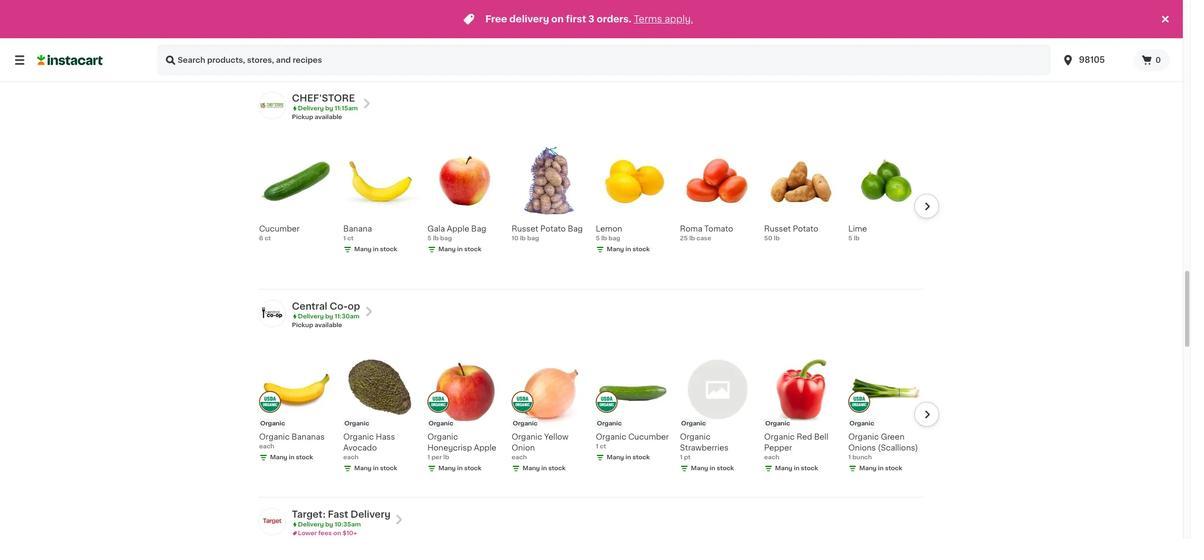 Task type: describe. For each thing, give the bounding box(es) containing it.
item badge image
[[849, 392, 870, 413]]

5 for lime
[[849, 235, 853, 241]]

co-
[[330, 302, 348, 311]]

Search field
[[157, 45, 1051, 75]]

free delivery on first 3 orders. terms apply.
[[486, 15, 693, 24]]

by for chef'store
[[325, 105, 333, 111]]

apple inside organic honeycrisp apple 1 per lb
[[474, 444, 497, 452]]

1 horizontal spatial organic green onions (scallions) 1 bunch
[[849, 433, 918, 461]]

op
[[348, 302, 360, 311]]

(scallions) inside green onions (scallions) 1 bunch
[[259, 28, 299, 35]]

fees
[[318, 531, 332, 537]]

1 98105 button from the left
[[1055, 45, 1134, 75]]

honeycrisp
[[428, 444, 472, 452]]

0 vertical spatial organic bananas each
[[596, 17, 662, 33]]

item badge image for organic yellow onion
[[512, 392, 534, 413]]

10:35am
[[335, 522, 361, 528]]

item badge image for organic cucumber
[[596, 392, 618, 413]]

onions inside green onions (scallions) 1 bunch
[[285, 17, 312, 24]]

strawberries
[[680, 444, 729, 452]]

pt
[[684, 455, 691, 461]]

25
[[680, 235, 688, 241]]

yellow inside organic yellow onion each
[[544, 433, 569, 441]]

lb inside russet potato bag 10 lb bag
[[520, 235, 526, 241]]

2 98105 button from the left
[[1062, 45, 1128, 75]]

organic inside organic cucumber 1 ct
[[596, 433, 627, 441]]

bananas inside 'item carousel' region
[[292, 433, 325, 441]]

11:30am
[[335, 314, 360, 320]]

item carousel region for chef'store
[[244, 139, 939, 285]]

tomato
[[705, 225, 733, 233]]

chef'store
[[292, 94, 355, 103]]

2 horizontal spatial green
[[881, 433, 905, 441]]

available for chef'store
[[315, 114, 342, 120]]

on for fees
[[333, 531, 341, 537]]

yellow onion each
[[512, 17, 561, 33]]

ct for banana
[[347, 235, 354, 241]]

free
[[486, 15, 507, 24]]

lemon
[[596, 225, 622, 233]]

lemon 5 lb bag
[[596, 225, 622, 241]]

1 many in stock link from the left
[[428, 0, 503, 46]]

target:
[[292, 510, 326, 519]]

each inside yellow onion each
[[512, 27, 527, 33]]

each inside organic yellow onion each
[[512, 455, 527, 461]]

orders.
[[597, 15, 632, 24]]

central co-op
[[292, 302, 360, 311]]

lb inside "gala apple bag 5 lb bag"
[[433, 235, 439, 241]]

banana
[[343, 225, 372, 233]]

instacart logo image
[[37, 54, 103, 67]]

roma
[[680, 225, 703, 233]]

red
[[797, 433, 812, 441]]

item badge image for organic bananas
[[259, 392, 281, 413]]

onion inside yellow onion each
[[538, 17, 561, 24]]

pepper
[[764, 444, 792, 452]]

each inside organic red bell pepper each
[[764, 455, 780, 461]]

case
[[697, 235, 711, 241]]

bag for apple
[[471, 225, 486, 233]]

by for central co-op
[[325, 314, 333, 320]]

organic inside organic yellow onion each
[[512, 433, 542, 441]]

gala
[[428, 225, 445, 233]]

98105
[[1079, 56, 1105, 64]]

lb inside organic honeycrisp apple 1 per lb
[[443, 455, 449, 461]]

0
[[1156, 56, 1161, 64]]

1 inside ginger root 1 lb
[[680, 27, 683, 33]]

organic red bell pepper each
[[764, 433, 829, 461]]

$10+
[[343, 531, 357, 537]]

chef'store image
[[259, 92, 285, 118]]

ginger root 1 lb
[[680, 17, 727, 33]]

delivery for target: fast delivery
[[298, 522, 324, 528]]

1 inside green onions (scallions) 1 bunch
[[259, 38, 262, 44]]

ct inside organic cucumber 1 ct
[[600, 444, 606, 450]]

apply.
[[665, 15, 693, 24]]

lb inside the russet potato 50 lb
[[774, 235, 780, 241]]

organic inside organic hass avocado each
[[343, 433, 374, 441]]

green onions (scallions) 1 bunch
[[259, 17, 312, 44]]

3
[[589, 15, 595, 24]]

organic yellow onion each
[[512, 433, 569, 461]]

delivery for chef'store
[[298, 105, 324, 111]]

organic inside organic honeycrisp apple 1 per lb
[[428, 433, 458, 441]]

bag for potato
[[568, 225, 583, 233]]

hass
[[376, 433, 395, 441]]

organic strawberries 1 pt
[[680, 433, 729, 461]]

3 many in stock link from the left
[[849, 0, 924, 46]]

lime
[[849, 225, 867, 233]]

10
[[512, 235, 519, 241]]

11:15am
[[335, 105, 358, 111]]

6
[[259, 235, 263, 241]]

bag inside the lemon 5 lb bag
[[609, 235, 620, 241]]

0 horizontal spatial organic green onions (scallions) 1 bunch
[[343, 17, 413, 44]]

available for central co-op
[[315, 322, 342, 328]]



Task type: vqa. For each thing, say whether or not it's contained in the screenshot.


Task type: locate. For each thing, give the bounding box(es) containing it.
lb inside the lemon 5 lb bag
[[601, 235, 607, 241]]

gala apple bag 5 lb bag
[[428, 225, 486, 241]]

0 horizontal spatial organic bananas each
[[259, 433, 325, 450]]

organic honeycrisp apple 1 per lb
[[428, 433, 497, 461]]

item carousel region containing organic bananas
[[244, 348, 939, 493]]

1 horizontal spatial apple
[[474, 444, 497, 452]]

lb inside ginger root 1 lb
[[684, 27, 690, 33]]

1 bag from the left
[[471, 225, 486, 233]]

2 potato from the left
[[793, 225, 819, 233]]

1 by from the top
[[325, 105, 333, 111]]

1 horizontal spatial (scallions)
[[373, 28, 413, 35]]

3 by from the top
[[325, 522, 333, 528]]

lb
[[684, 27, 690, 33], [433, 235, 439, 241], [520, 235, 526, 241], [601, 235, 607, 241], [689, 235, 695, 241], [774, 235, 780, 241], [854, 235, 860, 241], [443, 455, 449, 461]]

many in stock link
[[428, 0, 503, 46], [764, 0, 840, 46], [849, 0, 924, 46]]

0 horizontal spatial bag
[[440, 235, 452, 241]]

by for target: fast delivery
[[325, 522, 333, 528]]

2 vertical spatial by
[[325, 522, 333, 528]]

item badge image
[[259, 392, 281, 413], [428, 392, 449, 413], [512, 392, 534, 413], [596, 392, 618, 413]]

bag for russet
[[527, 235, 539, 241]]

2 bag from the left
[[568, 225, 583, 233]]

2 horizontal spatial (scallions)
[[878, 444, 918, 452]]

yellow
[[512, 17, 536, 24], [544, 433, 569, 441]]

1 vertical spatial yellow
[[544, 433, 569, 441]]

ct inside cucumber 6 ct
[[265, 235, 271, 241]]

organic inside organic red bell pepper each
[[764, 433, 795, 441]]

bag right 10
[[527, 235, 539, 241]]

2 horizontal spatial bunch
[[853, 455, 872, 461]]

russet for russet potato bag
[[512, 225, 539, 233]]

5 down gala
[[428, 235, 432, 241]]

pickup for chef'store
[[292, 114, 313, 120]]

0 horizontal spatial ct
[[265, 235, 271, 241]]

1 vertical spatial pickup
[[292, 322, 313, 328]]

root
[[708, 17, 727, 24]]

bag left lemon
[[568, 225, 583, 233]]

1 inside organic strawberries 1 pt
[[680, 455, 683, 461]]

lb down lemon
[[601, 235, 607, 241]]

0 horizontal spatial bag
[[471, 225, 486, 233]]

2 horizontal spatial many in stock link
[[849, 0, 924, 46]]

bag down lemon
[[609, 235, 620, 241]]

2 horizontal spatial onions
[[849, 444, 876, 452]]

apple inside "gala apple bag 5 lb bag"
[[447, 225, 469, 233]]

delivery by 10:35am
[[298, 522, 361, 528]]

2 horizontal spatial bag
[[609, 235, 620, 241]]

0 vertical spatial onions
[[285, 17, 312, 24]]

4 item badge image from the left
[[596, 392, 618, 413]]

1 vertical spatial pickup available
[[292, 322, 342, 328]]

bag inside russet potato bag 10 lb bag
[[568, 225, 583, 233]]

delivery down chef'store
[[298, 105, 324, 111]]

organic bananas each
[[596, 17, 662, 33], [259, 433, 325, 450]]

on for delivery
[[551, 15, 564, 24]]

3 5 from the left
[[849, 235, 853, 241]]

central co-op image
[[259, 300, 285, 327]]

on left the first
[[551, 15, 564, 24]]

each
[[512, 27, 527, 33], [596, 27, 611, 33], [259, 444, 274, 450], [343, 455, 359, 461], [512, 455, 527, 461], [764, 455, 780, 461]]

bag right gala
[[471, 225, 486, 233]]

0 horizontal spatial on
[[333, 531, 341, 537]]

1 vertical spatial onions
[[343, 28, 371, 35]]

1 inside organic honeycrisp apple 1 per lb
[[428, 455, 430, 461]]

0 horizontal spatial yellow
[[512, 17, 536, 24]]

apple right honeycrisp
[[474, 444, 497, 452]]

bag inside "gala apple bag 5 lb bag"
[[440, 235, 452, 241]]

potato
[[541, 225, 566, 233], [793, 225, 819, 233]]

organic bananas each inside 'item carousel' region
[[259, 433, 325, 450]]

item carousel region containing cucumber
[[244, 139, 939, 285]]

1 item carousel region from the top
[[244, 139, 939, 285]]

lb right "per"
[[443, 455, 449, 461]]

many in stock
[[439, 38, 482, 44], [523, 38, 566, 44], [607, 38, 650, 44], [691, 38, 734, 44], [775, 38, 818, 44], [860, 38, 903, 44], [270, 49, 313, 55], [354, 49, 397, 55], [354, 246, 397, 252], [439, 246, 482, 252], [607, 246, 650, 252], [270, 455, 313, 461], [607, 455, 650, 461], [354, 466, 397, 472], [439, 466, 482, 472], [523, 466, 566, 472], [691, 466, 734, 472], [775, 466, 818, 472], [860, 466, 903, 472]]

terms
[[634, 15, 662, 24]]

1 horizontal spatial many in stock link
[[764, 0, 840, 46]]

potato for russet potato bag
[[541, 225, 566, 233]]

bananas
[[629, 17, 662, 24], [292, 433, 325, 441]]

delivery
[[510, 15, 549, 24]]

1 vertical spatial item carousel region
[[244, 348, 939, 493]]

0 vertical spatial on
[[551, 15, 564, 24]]

1 vertical spatial organic green onions (scallions) 1 bunch
[[849, 433, 918, 461]]

1 available from the top
[[315, 114, 342, 120]]

2 horizontal spatial ct
[[600, 444, 606, 450]]

bell
[[814, 433, 829, 441]]

potato for russet potato
[[793, 225, 819, 233]]

1 vertical spatial apple
[[474, 444, 497, 452]]

1 horizontal spatial on
[[551, 15, 564, 24]]

russet for russet potato
[[764, 225, 791, 233]]

0 vertical spatial by
[[325, 105, 333, 111]]

0 vertical spatial available
[[315, 114, 342, 120]]

5 inside "gala apple bag 5 lb bag"
[[428, 235, 432, 241]]

organic cucumber 1 ct
[[596, 433, 669, 450]]

bag inside "gala apple bag 5 lb bag"
[[471, 225, 486, 233]]

onion inside organic yellow onion each
[[512, 444, 535, 452]]

1 bag from the left
[[440, 235, 452, 241]]

1 vertical spatial onion
[[512, 444, 535, 452]]

delivery by 11:30am
[[298, 314, 360, 320]]

in
[[457, 38, 463, 44], [542, 38, 547, 44], [626, 38, 631, 44], [710, 38, 716, 44], [794, 38, 800, 44], [878, 38, 884, 44], [289, 49, 294, 55], [373, 49, 379, 55], [373, 246, 379, 252], [457, 246, 463, 252], [626, 246, 631, 252], [289, 455, 294, 461], [626, 455, 631, 461], [373, 466, 379, 472], [457, 466, 463, 472], [542, 466, 547, 472], [710, 466, 716, 472], [794, 466, 800, 472], [878, 466, 884, 472]]

0 horizontal spatial many in stock link
[[428, 0, 503, 46]]

1
[[680, 27, 683, 33], [259, 38, 262, 44], [343, 38, 346, 44], [343, 235, 346, 241], [596, 444, 599, 450], [428, 455, 430, 461], [680, 455, 683, 461], [849, 455, 851, 461]]

delivery up 10:35am
[[351, 510, 391, 519]]

by up the lower fees on $10+ on the bottom left
[[325, 522, 333, 528]]

pickup available down delivery by 11:15am
[[292, 114, 342, 120]]

delivery for central co-op
[[298, 314, 324, 320]]

banana 1 ct
[[343, 225, 372, 241]]

on
[[551, 15, 564, 24], [333, 531, 341, 537]]

lb right 25
[[689, 235, 695, 241]]

delivery
[[298, 105, 324, 111], [298, 314, 324, 320], [351, 510, 391, 519], [298, 522, 324, 528]]

item carousel region
[[244, 139, 939, 285], [244, 348, 939, 493]]

on down delivery by 10:35am on the left bottom of page
[[333, 531, 341, 537]]

0 vertical spatial yellow
[[512, 17, 536, 24]]

on inside limited time offer region
[[551, 15, 564, 24]]

bag for gala
[[440, 235, 452, 241]]

(scallions)
[[259, 28, 299, 35], [373, 28, 413, 35], [878, 444, 918, 452]]

central
[[292, 302, 327, 311]]

1 5 from the left
[[428, 235, 432, 241]]

stock
[[464, 38, 482, 44], [549, 38, 566, 44], [633, 38, 650, 44], [717, 38, 734, 44], [801, 38, 818, 44], [885, 38, 903, 44], [296, 49, 313, 55], [380, 49, 397, 55], [380, 246, 397, 252], [464, 246, 482, 252], [633, 246, 650, 252], [296, 455, 313, 461], [633, 455, 650, 461], [380, 466, 397, 472], [464, 466, 482, 472], [549, 466, 566, 472], [717, 466, 734, 472], [801, 466, 818, 472], [885, 466, 903, 472]]

bag
[[471, 225, 486, 233], [568, 225, 583, 233]]

0 vertical spatial organic green onions (scallions) 1 bunch
[[343, 17, 413, 44]]

cucumber inside organic cucumber 1 ct
[[629, 433, 669, 441]]

1 horizontal spatial bunch
[[347, 38, 367, 44]]

pickup down delivery by 11:15am
[[292, 114, 313, 120]]

None search field
[[157, 45, 1051, 75]]

1 vertical spatial by
[[325, 314, 333, 320]]

1 horizontal spatial green
[[376, 17, 400, 24]]

1 horizontal spatial yellow
[[544, 433, 569, 441]]

delivery by 11:15am
[[298, 105, 358, 111]]

russet up 10
[[512, 225, 539, 233]]

apple right gala
[[447, 225, 469, 233]]

1 horizontal spatial ct
[[347, 235, 354, 241]]

0 horizontal spatial cucumber
[[259, 225, 300, 233]]

pickup available
[[292, 114, 342, 120], [292, 322, 342, 328]]

target: fast delivery
[[292, 510, 391, 519]]

1 potato from the left
[[541, 225, 566, 233]]

1 inside organic cucumber 1 ct
[[596, 444, 599, 450]]

apple
[[447, 225, 469, 233], [474, 444, 497, 452]]

5 inside the lemon 5 lb bag
[[596, 235, 600, 241]]

ct
[[265, 235, 271, 241], [347, 235, 354, 241], [600, 444, 606, 450]]

2 item badge image from the left
[[428, 392, 449, 413]]

1 horizontal spatial 5
[[596, 235, 600, 241]]

lb inside roma tomato 25 lb case
[[689, 235, 695, 241]]

ct inside banana 1 ct
[[347, 235, 354, 241]]

delivery down central
[[298, 314, 324, 320]]

1 horizontal spatial bag
[[527, 235, 539, 241]]

russet inside the russet potato 50 lb
[[764, 225, 791, 233]]

1 vertical spatial bananas
[[292, 433, 325, 441]]

1 vertical spatial organic bananas each
[[259, 433, 325, 450]]

lb inside lime 5 lb
[[854, 235, 860, 241]]

bag down gala
[[440, 235, 452, 241]]

by
[[325, 105, 333, 111], [325, 314, 333, 320], [325, 522, 333, 528]]

1 vertical spatial on
[[333, 531, 341, 537]]

0 horizontal spatial (scallions)
[[259, 28, 299, 35]]

bunch inside green onions (scallions) 1 bunch
[[263, 38, 283, 44]]

2 many in stock link from the left
[[764, 0, 840, 46]]

lower fees on $10+
[[298, 531, 357, 537]]

0 horizontal spatial apple
[[447, 225, 469, 233]]

pickup available for chef'store
[[292, 114, 342, 120]]

target: fast delivery image
[[259, 509, 285, 535]]

1 horizontal spatial onions
[[343, 28, 371, 35]]

yellow inside yellow onion each
[[512, 17, 536, 24]]

fast
[[328, 510, 348, 519]]

lb right 10
[[520, 235, 526, 241]]

1 horizontal spatial organic bananas each
[[596, 17, 662, 33]]

2 by from the top
[[325, 314, 333, 320]]

organic green onions (scallions) 1 bunch
[[343, 17, 413, 44], [849, 433, 918, 461]]

1 horizontal spatial bag
[[568, 225, 583, 233]]

by down chef'store
[[325, 105, 333, 111]]

roma tomato 25 lb case
[[680, 225, 733, 241]]

item carousel region for central co-op
[[244, 348, 939, 493]]

0 horizontal spatial onions
[[285, 17, 312, 24]]

available down "delivery by 11:30am"
[[315, 322, 342, 328]]

2 pickup available from the top
[[292, 322, 342, 328]]

0 vertical spatial pickup available
[[292, 114, 342, 120]]

0 horizontal spatial onion
[[512, 444, 535, 452]]

cucumber 6 ct
[[259, 225, 300, 241]]

first
[[566, 15, 586, 24]]

potato inside the russet potato 50 lb
[[793, 225, 819, 233]]

2 5 from the left
[[596, 235, 600, 241]]

2 russet from the left
[[764, 225, 791, 233]]

1 pickup available from the top
[[292, 114, 342, 120]]

lb down lime
[[854, 235, 860, 241]]

1 horizontal spatial onion
[[538, 17, 561, 24]]

0 vertical spatial bananas
[[629, 17, 662, 24]]

russet potato bag 10 lb bag
[[512, 225, 583, 241]]

item badge image for organic honeycrisp apple
[[428, 392, 449, 413]]

0 vertical spatial pickup
[[292, 114, 313, 120]]

bag inside russet potato bag 10 lb bag
[[527, 235, 539, 241]]

0 horizontal spatial bunch
[[263, 38, 283, 44]]

5 inside lime 5 lb
[[849, 235, 853, 241]]

green inside green onions (scallions) 1 bunch
[[259, 17, 283, 24]]

pickup down central
[[292, 322, 313, 328]]

cucumber
[[259, 225, 300, 233], [629, 433, 669, 441]]

each inside organic hass avocado each
[[343, 455, 359, 461]]

terms apply. link
[[634, 15, 693, 24]]

1 russet from the left
[[512, 225, 539, 233]]

0 horizontal spatial bananas
[[292, 433, 325, 441]]

5 down lime
[[849, 235, 853, 241]]

0 vertical spatial cucumber
[[259, 225, 300, 233]]

lower
[[298, 531, 317, 537]]

1 horizontal spatial russet
[[764, 225, 791, 233]]

green
[[259, 17, 283, 24], [376, 17, 400, 24], [881, 433, 905, 441]]

5 down lemon
[[596, 235, 600, 241]]

2 pickup from the top
[[292, 322, 313, 328]]

bunch
[[263, 38, 283, 44], [347, 38, 367, 44], [853, 455, 872, 461]]

0 horizontal spatial potato
[[541, 225, 566, 233]]

lb down gala
[[433, 235, 439, 241]]

98105 button
[[1055, 45, 1134, 75], [1062, 45, 1128, 75]]

2 item carousel region from the top
[[244, 348, 939, 493]]

1 horizontal spatial bananas
[[629, 17, 662, 24]]

onion
[[538, 17, 561, 24], [512, 444, 535, 452]]

avocado
[[343, 444, 377, 452]]

1 horizontal spatial cucumber
[[629, 433, 669, 441]]

lb down ginger
[[684, 27, 690, 33]]

pickup available for central co-op
[[292, 322, 342, 328]]

1 horizontal spatial potato
[[793, 225, 819, 233]]

3 bag from the left
[[609, 235, 620, 241]]

pickup for central co-op
[[292, 322, 313, 328]]

russet inside russet potato bag 10 lb bag
[[512, 225, 539, 233]]

onions
[[285, 17, 312, 24], [343, 28, 371, 35], [849, 444, 876, 452]]

0 button
[[1134, 49, 1170, 71]]

3 item badge image from the left
[[512, 392, 534, 413]]

1 vertical spatial cucumber
[[629, 433, 669, 441]]

50
[[764, 235, 773, 241]]

bag
[[440, 235, 452, 241], [527, 235, 539, 241], [609, 235, 620, 241]]

0 vertical spatial apple
[[447, 225, 469, 233]]

5
[[428, 235, 432, 241], [596, 235, 600, 241], [849, 235, 853, 241]]

pickup available down "delivery by 11:30am"
[[292, 322, 342, 328]]

2 vertical spatial onions
[[849, 444, 876, 452]]

2 horizontal spatial 5
[[849, 235, 853, 241]]

pickup
[[292, 114, 313, 120], [292, 322, 313, 328]]

lb right 50
[[774, 235, 780, 241]]

organic
[[343, 17, 374, 24], [596, 17, 627, 24], [260, 421, 285, 427], [344, 421, 369, 427], [429, 421, 454, 427], [513, 421, 538, 427], [597, 421, 622, 427], [681, 421, 706, 427], [766, 421, 790, 427], [850, 421, 875, 427], [259, 433, 290, 441], [343, 433, 374, 441], [428, 433, 458, 441], [512, 433, 542, 441], [596, 433, 627, 441], [680, 433, 711, 441], [764, 433, 795, 441], [849, 433, 879, 441]]

per
[[432, 455, 442, 461]]

2 bag from the left
[[527, 235, 539, 241]]

available down delivery by 11:15am
[[315, 114, 342, 120]]

0 vertical spatial item carousel region
[[244, 139, 939, 285]]

1 inside banana 1 ct
[[343, 235, 346, 241]]

0 horizontal spatial green
[[259, 17, 283, 24]]

by down central co-op
[[325, 314, 333, 320]]

organic hass avocado each
[[343, 433, 395, 461]]

0 vertical spatial onion
[[538, 17, 561, 24]]

ginger
[[680, 17, 706, 24]]

russet
[[512, 225, 539, 233], [764, 225, 791, 233]]

lime 5 lb
[[849, 225, 867, 241]]

1 item badge image from the left
[[259, 392, 281, 413]]

russet up 50
[[764, 225, 791, 233]]

available
[[315, 114, 342, 120], [315, 322, 342, 328]]

russet potato 50 lb
[[764, 225, 819, 241]]

1 pickup from the top
[[292, 114, 313, 120]]

organic inside organic strawberries 1 pt
[[680, 433, 711, 441]]

many
[[439, 38, 456, 44], [523, 38, 540, 44], [607, 38, 624, 44], [691, 38, 708, 44], [775, 38, 793, 44], [860, 38, 877, 44], [270, 49, 287, 55], [354, 49, 372, 55], [354, 246, 372, 252], [439, 246, 456, 252], [607, 246, 624, 252], [270, 455, 287, 461], [607, 455, 624, 461], [354, 466, 372, 472], [439, 466, 456, 472], [523, 466, 540, 472], [691, 466, 708, 472], [775, 466, 793, 472], [860, 466, 877, 472]]

1 vertical spatial available
[[315, 322, 342, 328]]

5 for lemon
[[596, 235, 600, 241]]

ct for cucumber
[[265, 235, 271, 241]]

0 horizontal spatial russet
[[512, 225, 539, 233]]

0 horizontal spatial 5
[[428, 235, 432, 241]]

2 available from the top
[[315, 322, 342, 328]]

potato inside russet potato bag 10 lb bag
[[541, 225, 566, 233]]

delivery up lower
[[298, 522, 324, 528]]

limited time offer region
[[0, 0, 1159, 38]]



